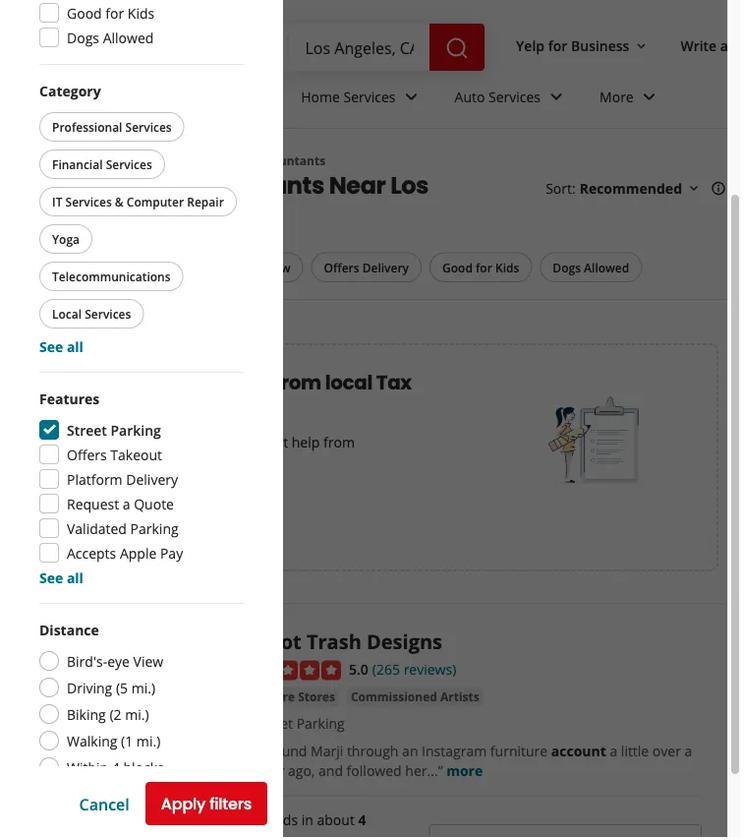 Task type: vqa. For each thing, say whether or not it's contained in the screenshot.
the until to the middle
no



Task type: locate. For each thing, give the bounding box(es) containing it.
mi.) right (5
[[132, 678, 156, 697]]

about right us
[[117, 432, 155, 451]]

pay
[[160, 543, 183, 562]]

24 chevron down v2 image inside home services link
[[400, 85, 423, 109]]

about inside the free price estimates from local tax professionals tell us about your project and get help from sponsored businesses.
[[117, 432, 155, 451]]

2 vertical spatial mi.)
[[137, 731, 161, 750]]

a little over a year ago, and followed her..."
[[257, 742, 693, 780]]

24 chevron down v2 image
[[400, 85, 423, 109], [545, 85, 569, 109]]

1 horizontal spatial good for kids
[[443, 259, 520, 275]]

0 horizontal spatial dogs
[[67, 28, 99, 47]]

4 hours
[[235, 810, 366, 837]]

1 vertical spatial from
[[324, 432, 355, 451]]

tell
[[73, 432, 95, 451]]

artists
[[441, 689, 480, 705]]

mi.) for walking (1 mi.)
[[137, 731, 161, 750]]

1 vertical spatial good for kids
[[443, 259, 520, 275]]

1 horizontal spatial good
[[443, 259, 473, 275]]

now
[[265, 259, 291, 275]]

0 vertical spatial about
[[117, 432, 155, 451]]

1 vertical spatial delivery
[[126, 470, 178, 488]]

from
[[274, 369, 322, 396], [324, 432, 355, 451]]

all down local
[[67, 337, 84, 356]]

furniture
[[239, 689, 295, 705]]

1 vertical spatial 4
[[359, 810, 366, 829]]

reviews)
[[404, 660, 457, 679]]

dogs
[[67, 28, 99, 47], [553, 259, 581, 275]]

accountants
[[252, 152, 326, 169], [172, 169, 325, 202]]

offers inside group
[[67, 445, 107, 464]]

mi.) right (1
[[137, 731, 161, 750]]

street parking
[[67, 420, 161, 439], [255, 714, 345, 733]]

0 vertical spatial for
[[106, 3, 124, 22]]

1 horizontal spatial dogs allowed
[[553, 259, 630, 275]]

0 horizontal spatial 24 chevron down v2 image
[[400, 85, 423, 109]]

1 horizontal spatial about
[[317, 810, 355, 829]]

street down features
[[67, 420, 107, 439]]

driving (5 mi.)
[[67, 678, 156, 697]]

offers up platform
[[67, 445, 107, 464]]

1 horizontal spatial 24 chevron down v2 image
[[545, 85, 569, 109]]

yoga button
[[39, 224, 93, 254]]

street down furniture
[[255, 714, 293, 733]]

allowed
[[103, 28, 154, 47], [584, 259, 630, 275]]

1 horizontal spatial for
[[476, 259, 493, 275]]

0 vertical spatial street
[[67, 420, 107, 439]]

see all button down accepts
[[39, 568, 84, 587]]

about
[[117, 432, 155, 451], [317, 810, 355, 829]]

accountants link
[[252, 152, 326, 169]]

and down marji
[[319, 761, 343, 780]]

walking (1 mi.)
[[67, 731, 161, 750]]

2 horizontal spatial for
[[549, 36, 568, 55]]

1 vertical spatial allowed
[[584, 259, 630, 275]]

1 vertical spatial dogs allowed
[[553, 259, 630, 275]]

0 vertical spatial and
[[240, 432, 265, 451]]

1 24 chevron down v2 image from the left
[[400, 85, 423, 109]]

yelp link
[[39, 152, 65, 169]]

0 horizontal spatial delivery
[[126, 470, 178, 488]]

1 all from the top
[[67, 337, 84, 356]]

good up 'category'
[[67, 3, 102, 22]]

1 horizontal spatial 4
[[359, 810, 366, 829]]

1 vertical spatial kids
[[496, 259, 520, 275]]

a
[[721, 36, 729, 55], [123, 494, 130, 513], [610, 742, 618, 760], [685, 742, 693, 760]]

yelp up auto services 'link'
[[516, 36, 545, 55]]

professional
[[52, 119, 122, 135], [96, 152, 169, 169]]

yelp for business
[[516, 36, 630, 55]]

for
[[106, 3, 124, 22], [549, 36, 568, 55], [476, 259, 493, 275]]

category
[[39, 81, 101, 100]]

apply filters
[[161, 793, 252, 815]]

24 chevron down v2 image left the auto
[[400, 85, 423, 109]]

home services link
[[285, 71, 439, 128]]

4 down walking (1 mi.)
[[112, 758, 120, 777]]

financial services button
[[39, 150, 165, 179]]

dogs allowed up 'category'
[[67, 28, 154, 47]]

2 vertical spatial parking
[[297, 714, 345, 733]]

professional services up computer
[[96, 152, 220, 169]]

see up the distance
[[39, 568, 63, 587]]

0 horizontal spatial yelp
[[39, 152, 65, 169]]

business
[[571, 36, 630, 55]]

parking
[[111, 420, 161, 439], [130, 519, 179, 538], [297, 714, 345, 733]]

free
[[73, 369, 115, 396]]

0 horizontal spatial about
[[117, 432, 155, 451]]

services
[[344, 87, 396, 106], [489, 87, 541, 106], [125, 119, 172, 135], [172, 152, 220, 169], [106, 156, 152, 172], [65, 193, 112, 210], [85, 305, 131, 322]]

business categories element
[[150, 71, 743, 128]]

2 see all button from the top
[[39, 568, 84, 587]]

offers for offers takeout
[[67, 445, 107, 464]]

it
[[52, 193, 62, 210]]

1 vertical spatial see
[[39, 568, 63, 587]]

2 see all from the top
[[39, 568, 84, 587]]

dogs down the sort:
[[553, 259, 581, 275]]

services for home services link
[[344, 87, 396, 106]]

24 chevron down v2 image inside auto services 'link'
[[545, 85, 569, 109]]

view
[[133, 652, 163, 670]]

apply filters button
[[145, 782, 268, 825]]

(265
[[373, 660, 400, 679]]

0 vertical spatial street parking
[[67, 420, 161, 439]]

see down local
[[39, 337, 63, 356]]

0 horizontal spatial 4
[[112, 758, 120, 777]]

0 vertical spatial group
[[35, 81, 244, 356]]

found
[[269, 742, 307, 760]]

walking
[[67, 731, 117, 750]]

1 vertical spatial yelp
[[39, 152, 65, 169]]

5 star rating image
[[235, 660, 341, 680]]

1 see all button from the top
[[39, 337, 84, 356]]

1 vertical spatial and
[[319, 761, 343, 780]]

professional services up the financial services
[[52, 119, 172, 135]]

1 horizontal spatial delivery
[[363, 259, 409, 275]]

services inside button
[[125, 119, 172, 135]]

bird's-
[[67, 652, 107, 670]]

services inside 'link'
[[489, 87, 541, 106]]

designs
[[367, 627, 443, 654]]

see
[[39, 337, 63, 356], [39, 568, 63, 587]]

about right in
[[317, 810, 355, 829]]

takeout
[[110, 445, 162, 464]]

local
[[52, 305, 82, 322]]

24 chevron down v2 image for home services
[[400, 85, 423, 109]]

1 vertical spatial see all
[[39, 568, 84, 587]]

businesses.
[[145, 452, 219, 470]]

stores
[[298, 689, 335, 705]]

1 horizontal spatial kids
[[496, 259, 520, 275]]

1 vertical spatial good
[[443, 259, 473, 275]]

0 horizontal spatial good
[[67, 3, 102, 22]]

0 vertical spatial from
[[274, 369, 322, 396]]

0 vertical spatial see all
[[39, 337, 84, 356]]

offers delivery
[[324, 259, 409, 275]]

0 vertical spatial allowed
[[103, 28, 154, 47]]

1 vertical spatial group
[[39, 389, 244, 587]]

started
[[120, 513, 175, 535]]

services inside button
[[65, 193, 112, 210]]

street parking up offers takeout
[[67, 420, 161, 439]]

0 vertical spatial offers
[[324, 259, 360, 275]]

(1
[[121, 731, 133, 750]]

see all down accepts
[[39, 568, 84, 587]]

0 vertical spatial kids
[[128, 3, 155, 22]]

1 horizontal spatial and
[[319, 761, 343, 780]]

accountants down home
[[252, 152, 326, 169]]

from left local
[[274, 369, 322, 396]]

group containing features
[[39, 389, 244, 587]]

delivery
[[363, 259, 409, 275], [126, 470, 178, 488]]

all for features
[[67, 568, 84, 587]]

0 vertical spatial professional
[[52, 119, 122, 135]]

0 vertical spatial dogs allowed
[[67, 28, 154, 47]]

0 vertical spatial good for kids
[[67, 3, 155, 22]]

24 chevron down v2 image down yelp for business
[[545, 85, 569, 109]]

delivery inside button
[[363, 259, 409, 275]]

street parking down furniture stores button
[[255, 714, 345, 733]]

delivery for platform delivery
[[126, 470, 178, 488]]

0 horizontal spatial street
[[67, 420, 107, 439]]

hours
[[235, 830, 275, 837]]

kids
[[128, 3, 155, 22], [496, 259, 520, 275]]

1 horizontal spatial offers
[[324, 259, 360, 275]]

1 see all from the top
[[39, 337, 84, 356]]

0 vertical spatial professional services
[[52, 119, 172, 135]]

1 horizontal spatial street parking
[[255, 714, 345, 733]]

best
[[116, 169, 167, 202]]

see all down local
[[39, 337, 84, 356]]

0 vertical spatial see
[[39, 337, 63, 356]]

dogs allowed down the sort:
[[553, 259, 630, 275]]

good right the offers delivery button
[[443, 259, 473, 275]]

1 horizontal spatial allowed
[[584, 259, 630, 275]]

and left get
[[240, 432, 265, 451]]

professional up the '16 chevron right v2' image
[[52, 119, 122, 135]]

4 down followed
[[359, 810, 366, 829]]

parking down 'stores' on the left of page
[[297, 714, 345, 733]]

1 vertical spatial see all button
[[39, 568, 84, 587]]

cancel
[[79, 793, 130, 814]]

and inside a little over a year ago, and followed her..."
[[319, 761, 343, 780]]

1 vertical spatial for
[[549, 36, 568, 55]]

biking (2 mi.)
[[67, 705, 149, 723]]

good inside button
[[443, 259, 473, 275]]

0 horizontal spatial and
[[240, 432, 265, 451]]

good for kids button
[[430, 252, 532, 282]]

validated parking
[[67, 519, 179, 538]]

1 vertical spatial dogs
[[553, 259, 581, 275]]

parking up takeout
[[111, 420, 161, 439]]

accountants up open
[[172, 169, 325, 202]]

option group
[[39, 620, 244, 780]]

delivery up quote
[[126, 470, 178, 488]]

0 vertical spatial see all button
[[39, 337, 84, 356]]

1 vertical spatial mi.)
[[125, 705, 149, 723]]

delivery down "los"
[[363, 259, 409, 275]]

0 vertical spatial good
[[67, 3, 102, 22]]

yelp inside button
[[516, 36, 545, 55]]

1 vertical spatial street
[[255, 714, 293, 733]]

an
[[402, 742, 419, 760]]

0 horizontal spatial street parking
[[67, 420, 161, 439]]

2 vertical spatial for
[[476, 259, 493, 275]]

see all for category
[[39, 337, 84, 356]]

0 vertical spatial delivery
[[363, 259, 409, 275]]

None search field
[[150, 24, 489, 71]]

all down accepts
[[67, 568, 84, 587]]

trash
[[307, 627, 362, 654]]

1 vertical spatial parking
[[130, 519, 179, 538]]

professional down professional services button
[[96, 152, 169, 169]]

0 vertical spatial mi.)
[[132, 678, 156, 697]]

0 vertical spatial yelp
[[516, 36, 545, 55]]

dogs up 'category'
[[67, 28, 99, 47]]

2 all from the top
[[67, 568, 84, 587]]

"i
[[257, 742, 265, 760]]

24 chevron down v2 image for auto services
[[545, 85, 569, 109]]

1 horizontal spatial from
[[324, 432, 355, 451]]

1 see from the top
[[39, 337, 63, 356]]

1 horizontal spatial yelp
[[516, 36, 545, 55]]

0 vertical spatial 4
[[112, 758, 120, 777]]

0 horizontal spatial allowed
[[103, 28, 154, 47]]

0 horizontal spatial offers
[[67, 445, 107, 464]]

offers inside button
[[324, 259, 360, 275]]

parking down quote
[[130, 519, 179, 538]]

1 horizontal spatial street
[[255, 714, 293, 733]]

telecommunications button
[[39, 262, 183, 291]]

1 vertical spatial offers
[[67, 445, 107, 464]]

0 horizontal spatial dogs allowed
[[67, 28, 154, 47]]

1 horizontal spatial dogs
[[553, 259, 581, 275]]

see all button for category
[[39, 337, 84, 356]]

offers right now
[[324, 259, 360, 275]]

0 vertical spatial dogs
[[67, 28, 99, 47]]

1 vertical spatial all
[[67, 568, 84, 587]]

yelp left the '16 chevron right v2' image
[[39, 152, 65, 169]]

see all button down local
[[39, 337, 84, 356]]

open now button
[[218, 252, 303, 282]]

a right over at the bottom right
[[685, 742, 693, 760]]

mi.) for driving (5 mi.)
[[132, 678, 156, 697]]

10
[[88, 169, 111, 202]]

0 vertical spatial all
[[67, 337, 84, 356]]

1 vertical spatial professional services
[[96, 152, 220, 169]]

see all button for features
[[39, 568, 84, 587]]

good for kids inside button
[[443, 259, 520, 275]]

features
[[39, 389, 100, 408]]

apply
[[161, 793, 206, 815]]

professional services
[[52, 119, 172, 135], [96, 152, 220, 169]]

group
[[35, 81, 244, 356], [39, 389, 244, 587]]

platform delivery
[[67, 470, 178, 488]]

0 horizontal spatial good for kids
[[67, 3, 155, 22]]

2 see from the top
[[39, 568, 63, 587]]

mi.) right (2 at the bottom of the page
[[125, 705, 149, 723]]

see all button
[[39, 337, 84, 356], [39, 568, 84, 587]]

2 24 chevron down v2 image from the left
[[545, 85, 569, 109]]

write a re
[[681, 36, 743, 55]]

from right help
[[324, 432, 355, 451]]

account
[[552, 742, 607, 760]]



Task type: describe. For each thing, give the bounding box(es) containing it.
all for category
[[67, 337, 84, 356]]

top 10 best accountants near los angeles, california
[[39, 169, 429, 233]]

validated
[[67, 519, 127, 538]]

professional inside button
[[52, 119, 122, 135]]

more link
[[447, 761, 483, 780]]

services for 'local services' button
[[85, 305, 131, 322]]

4 inside 4 hours
[[359, 810, 366, 829]]

telecommunications
[[52, 268, 171, 284]]

within 4 blocks
[[67, 758, 164, 777]]

see for features
[[39, 568, 63, 587]]

5.0 link
[[349, 658, 369, 679]]

services for the it services & computer repair button
[[65, 193, 112, 210]]

accepts apple pay
[[67, 543, 183, 562]]

top
[[39, 169, 83, 202]]

open now
[[231, 259, 291, 275]]

write
[[681, 36, 717, 55]]

offers for offers delivery
[[324, 259, 360, 275]]

0 horizontal spatial from
[[274, 369, 322, 396]]

free price estimates from local tax professionals tell us about your project and get help from sponsored businesses.
[[73, 369, 412, 470]]

0 vertical spatial parking
[[111, 420, 161, 439]]

quote
[[134, 494, 174, 513]]

see all for features
[[39, 568, 84, 587]]

16 info v2 image
[[711, 181, 727, 196]]

get
[[89, 513, 116, 535]]

0 horizontal spatial kids
[[128, 3, 155, 22]]

furniture
[[491, 742, 548, 760]]

its not trash designs image
[[64, 627, 211, 775]]

cancel button
[[79, 793, 130, 814]]

professional services link
[[96, 152, 220, 169]]

sort:
[[546, 179, 576, 198]]

services for financial services button on the left top of page
[[106, 156, 152, 172]]

local services button
[[39, 299, 144, 329]]

furniture stores link
[[235, 687, 339, 707]]

home services
[[301, 87, 396, 106]]

write a re link
[[673, 28, 743, 63]]

filters group
[[39, 252, 646, 283]]

get started
[[89, 513, 175, 535]]

tax
[[376, 369, 412, 396]]

financial services
[[52, 156, 152, 172]]

1 vertical spatial street parking
[[255, 714, 345, 733]]

services for professional services button
[[125, 119, 172, 135]]

local services
[[52, 305, 131, 322]]

and inside the free price estimates from local tax professionals tell us about your project and get help from sponsored businesses.
[[240, 432, 265, 451]]

a up the get started
[[123, 494, 130, 513]]

for inside button
[[549, 36, 568, 55]]

accepts
[[67, 543, 116, 562]]

year
[[257, 761, 285, 780]]

computer
[[127, 193, 184, 210]]

re
[[732, 36, 743, 55]]

us
[[99, 432, 114, 451]]

price
[[118, 369, 168, 396]]

see for category
[[39, 337, 63, 356]]

yelp for yelp link
[[39, 152, 65, 169]]

apple
[[120, 543, 157, 562]]

dogs inside button
[[553, 259, 581, 275]]

mi.) for biking (2 mi.)
[[125, 705, 149, 723]]

auto services link
[[439, 71, 584, 128]]

a left little
[[610, 742, 618, 760]]

0 horizontal spatial for
[[106, 3, 124, 22]]

&
[[115, 193, 124, 210]]

"i found marji through an instagram furniture account
[[257, 742, 607, 760]]

16 filter v2 image
[[56, 260, 72, 276]]

filters
[[210, 793, 252, 815]]

get
[[268, 432, 288, 451]]

more
[[447, 761, 483, 780]]

through
[[347, 742, 399, 760]]

followed
[[347, 761, 402, 780]]

near
[[329, 169, 386, 202]]

its
[[235, 627, 260, 654]]

24 chevron down v2 image
[[638, 85, 662, 109]]

1 vertical spatial about
[[317, 810, 355, 829]]

more link
[[584, 71, 677, 128]]

ago,
[[288, 761, 315, 780]]

services for auto services 'link'
[[489, 87, 541, 106]]

home
[[301, 87, 340, 106]]

1 all
[[89, 259, 118, 275]]

1 vertical spatial professional
[[96, 152, 169, 169]]

get started button
[[73, 502, 191, 546]]

local
[[325, 369, 373, 396]]

open
[[231, 259, 261, 275]]

repair
[[187, 193, 224, 210]]

sponsored
[[73, 452, 141, 470]]

1
[[89, 260, 94, 273]]

(2
[[110, 705, 122, 723]]

accountants inside top 10 best accountants near los angeles, california
[[172, 169, 325, 202]]

driving
[[67, 678, 112, 697]]

kids inside button
[[496, 259, 520, 275]]

free price estimates from local tax professionals image
[[548, 391, 647, 490]]

dogs allowed inside dogs allowed button
[[553, 259, 630, 275]]

her..."
[[406, 761, 443, 780]]

project
[[191, 432, 236, 451]]

yoga
[[52, 231, 80, 247]]

option group containing distance
[[39, 620, 244, 780]]

responds
[[235, 810, 298, 829]]

los
[[391, 169, 429, 202]]

allowed inside dogs allowed button
[[584, 259, 630, 275]]

group containing category
[[35, 81, 244, 356]]

it services & computer repair button
[[39, 187, 237, 216]]

commissioned
[[351, 689, 438, 705]]

(265 reviews) link
[[373, 658, 457, 679]]

dogs allowed button
[[540, 252, 643, 282]]

distance
[[39, 620, 99, 639]]

auto services
[[455, 87, 541, 106]]

blocks
[[123, 758, 164, 777]]

angeles,
[[39, 200, 142, 233]]

not
[[265, 627, 302, 654]]

a left re
[[721, 36, 729, 55]]

offers takeout
[[67, 445, 162, 464]]

platform
[[67, 470, 123, 488]]

all
[[103, 259, 118, 275]]

16 chevron right v2 image
[[73, 153, 88, 169]]

professional services button
[[39, 112, 185, 142]]

search image
[[446, 36, 469, 60]]

california
[[146, 200, 263, 233]]

professional services inside button
[[52, 119, 172, 135]]

its not trash designs
[[235, 627, 443, 654]]

for inside button
[[476, 259, 493, 275]]

within
[[67, 758, 108, 777]]

delivery for offers delivery
[[363, 259, 409, 275]]

yelp for yelp for business
[[516, 36, 545, 55]]

bird's-eye view
[[67, 652, 163, 670]]

over
[[653, 742, 682, 760]]

16 chevron down v2 image
[[634, 38, 650, 54]]



